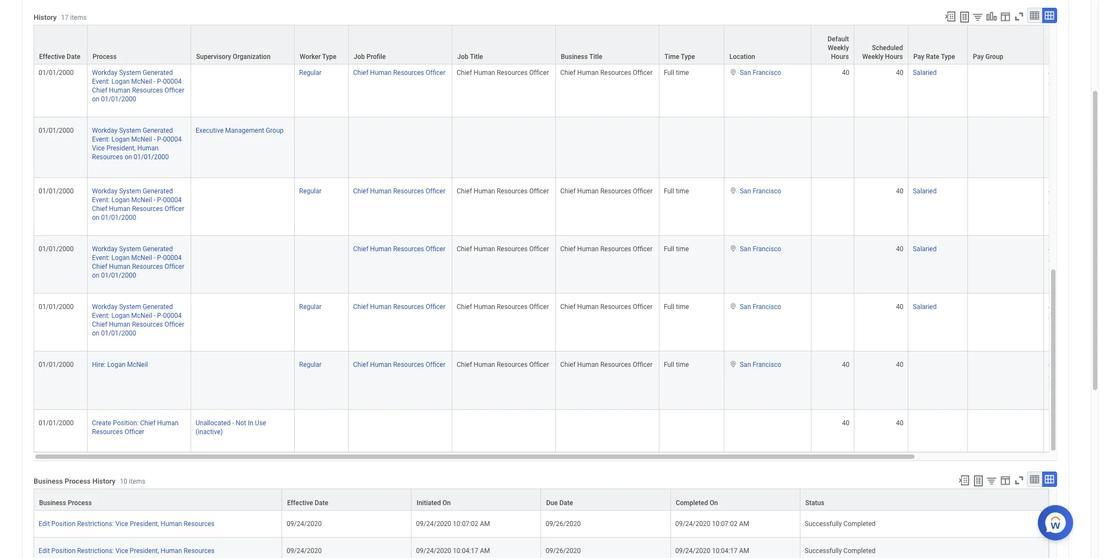 Task type: locate. For each thing, give the bounding box(es) containing it.
effective date column header
[[34, 25, 88, 65]]

global modern se link for 10th row from the bottom of the page
[[1049, 79, 1100, 98]]

4 salaried from the top
[[913, 303, 937, 311]]

workday system generated event: logan mcneil - p-00004 chief human resources officer on 01/01/2000 link
[[92, 67, 184, 103], [92, 185, 184, 221], [92, 243, 184, 279], [92, 301, 184, 338]]

generated for full time element corresponding to fourth headquarters - co link's workday system generated event: logan mcneil - p-00004 chief human resources officer on 01/01/2000 link
[[143, 245, 173, 253]]

09/26/2020
[[546, 520, 581, 528], [546, 547, 581, 555]]

supervisory
[[196, 53, 231, 61]]

40 for fourth row from the bottom of the page
[[896, 419, 904, 427]]

1 restrictions: from the top
[[77, 520, 114, 528]]

2 vertical spatial completed
[[844, 547, 876, 555]]

time type button
[[660, 25, 724, 64]]

job title column header
[[452, 25, 556, 65]]

2 job from the left
[[457, 53, 469, 61]]

5 office from the top
[[1069, 361, 1087, 369]]

10:07:02 down completed on popup button
[[712, 520, 738, 528]]

4 san from the top
[[740, 303, 751, 311]]

full time element for 2nd headquarters - co link
[[664, 67, 689, 77]]

click to view/edit grid preferences image left fullscreen image on the bottom
[[1000, 474, 1012, 487]]

edit
[[39, 520, 50, 528], [39, 547, 50, 555]]

1 vertical spatial weekly
[[863, 53, 884, 61]]

4 global modern se link from the top
[[1049, 255, 1100, 274]]

1 vertical spatial edit
[[39, 547, 50, 555]]

select to filter grid data image right export to worksheets icon on the bottom of page
[[986, 475, 998, 487]]

0 horizontal spatial type
[[322, 53, 337, 61]]

location image
[[729, 68, 738, 76], [729, 187, 738, 194], [729, 245, 738, 252], [729, 303, 738, 310], [729, 361, 738, 368]]

business inside business title popup button
[[561, 53, 588, 61]]

generated for workday system generated event: logan mcneil - p-00004 vice president, human resources on 01/01/2000 "link"
[[143, 127, 173, 135]]

san francisco link for "location" icon for full time element corresponding to fourth headquarters - co link
[[740, 243, 782, 253]]

history 17 items
[[34, 13, 87, 22]]

3 global modern se link from the top
[[1049, 197, 1100, 216]]

on inside 'popup button'
[[443, 499, 451, 507]]

1 co from the top
[[1094, 44, 1100, 52]]

time for 1st headquarters - co link from the bottom
[[676, 361, 689, 369]]

system for full time element corresponding to fourth headquarters - co link's workday system generated event: logan mcneil - p-00004 chief human resources officer on 01/01/2000 link
[[119, 245, 141, 253]]

create position: chief human resources officer
[[92, 419, 179, 436]]

default weekly hours
[[828, 35, 849, 61]]

se for 1st headquarters - co link from the bottom
[[1094, 373, 1100, 381]]

2 chief human resources officer link from the top
[[353, 185, 446, 195]]

5 se from the top
[[1094, 315, 1100, 323]]

1 vertical spatial 09/26/2020
[[546, 547, 581, 555]]

export to excel image
[[945, 10, 957, 22], [958, 474, 971, 487]]

1 vertical spatial completed
[[844, 520, 876, 528]]

1 horizontal spatial 10:04:17
[[712, 547, 738, 555]]

6 global modern se link from the top
[[1049, 371, 1100, 390]]

global modern se link for 7th row from the top
[[1049, 313, 1100, 332]]

logan for full time element corresponding to fourth headquarters - co link's workday system generated event: logan mcneil - p-00004 chief human resources officer on 01/01/2000 link
[[111, 254, 130, 262]]

2 time from the top
[[676, 187, 689, 195]]

location button
[[725, 25, 811, 64]]

chief human resources officer link
[[353, 67, 446, 77], [353, 185, 446, 195], [353, 243, 446, 253], [353, 301, 446, 311], [353, 359, 446, 369]]

2 restrictions: from the top
[[77, 547, 114, 555]]

0 horizontal spatial effective
[[39, 53, 65, 61]]

francisco
[[753, 69, 782, 77], [753, 187, 782, 195], [753, 245, 782, 253], [753, 303, 782, 311], [753, 361, 782, 369]]

restrictions: for 09/24/2020 10:07:02 am
[[77, 520, 114, 528]]

2 hours from the left
[[885, 53, 903, 61]]

group right management
[[266, 127, 284, 135]]

history left 10
[[92, 477, 116, 486]]

pay group
[[973, 53, 1004, 61]]

0 vertical spatial president,
[[106, 145, 136, 152]]

p-
[[157, 78, 163, 85], [157, 136, 163, 143], [157, 196, 163, 204], [157, 254, 163, 262], [157, 312, 163, 320]]

chief
[[353, 69, 369, 77], [457, 69, 472, 77], [561, 69, 576, 77], [92, 87, 107, 94], [353, 187, 369, 195], [457, 187, 472, 195], [561, 187, 576, 195], [92, 205, 107, 213], [353, 245, 369, 253], [457, 245, 472, 253], [561, 245, 576, 253], [92, 263, 107, 271], [353, 303, 369, 311], [457, 303, 472, 311], [561, 303, 576, 311], [92, 321, 107, 329], [353, 361, 369, 369], [457, 361, 472, 369], [561, 361, 576, 369], [140, 419, 156, 427]]

on for workday system generated event: logan mcneil - p-00004 vice president, human resources on 01/01/2000 "link"
[[125, 153, 132, 161]]

0 horizontal spatial effective date
[[39, 53, 80, 61]]

scheduled weekly hours column header
[[855, 25, 909, 65]]

10:04:17 down completed on popup button
[[712, 547, 738, 555]]

full
[[664, 69, 675, 77], [664, 187, 675, 195], [664, 245, 675, 253], [664, 303, 675, 311], [664, 361, 675, 369]]

7 row from the top
[[34, 294, 1100, 352]]

workday system generated event: logan mcneil - p-00004 vice president, human resources on 01/01/2000
[[92, 127, 182, 161]]

3 full from the top
[[664, 245, 675, 253]]

of for 7th row from the bottom of the page's items selected list's 40000 office of c link
[[1088, 245, 1094, 253]]

chief human resources officer
[[353, 69, 446, 77], [457, 69, 549, 77], [561, 69, 653, 77], [353, 187, 446, 195], [457, 187, 549, 195], [561, 187, 653, 195], [353, 245, 446, 253], [457, 245, 549, 253], [561, 245, 653, 253], [353, 303, 446, 311], [457, 303, 549, 311], [561, 303, 653, 311], [353, 361, 446, 369], [457, 361, 549, 369], [561, 361, 653, 369]]

0 vertical spatial export to excel image
[[945, 10, 957, 22]]

0 horizontal spatial hours
[[831, 53, 849, 61]]

export to excel image left export to worksheets icon on the bottom of page
[[958, 474, 971, 487]]

full time for 1st headquarters - co link from the bottom
[[664, 361, 689, 369]]

hours down scheduled
[[885, 53, 903, 61]]

1 vertical spatial restrictions:
[[77, 547, 114, 555]]

1 vertical spatial effective date button
[[282, 489, 411, 510]]

chief human resources officer link for workday system generated event: logan mcneil - p-00004 chief human resources officer on 01/01/2000 link related to 2nd headquarters - co link full time element
[[353, 67, 446, 77]]

0 horizontal spatial 10:04:17
[[453, 547, 479, 555]]

pay rate type button
[[909, 25, 968, 64]]

salaried link for 8th row from the bottom items selected list
[[913, 185, 937, 195]]

headquarters inside global modern se headquarters - co
[[1049, 44, 1089, 52]]

10:07:02 down "initiated on" 'popup button'
[[453, 520, 479, 528]]

0 horizontal spatial select to filter grid data image
[[972, 11, 984, 22]]

1 headquarters from the top
[[1049, 44, 1089, 52]]

san francisco link for "location" icon corresponding to 2nd headquarters - co link full time element
[[740, 67, 782, 77]]

full time element for 1st headquarters - co link from the bottom
[[664, 359, 689, 369]]

0 horizontal spatial job
[[354, 53, 365, 61]]

job
[[354, 53, 365, 61], [457, 53, 469, 61]]

logan for workday system generated event: logan mcneil - p-00004 chief human resources officer on 01/01/2000 link related to full time element for fourth headquarters - co link from the bottom of the page
[[111, 196, 130, 204]]

3 co from the top
[[1094, 220, 1100, 228]]

1 horizontal spatial effective date
[[287, 499, 328, 507]]

pay rate type column header
[[909, 25, 968, 65]]

09/24/2020
[[287, 520, 322, 528], [416, 520, 451, 528], [676, 520, 711, 528], [287, 547, 322, 555], [416, 547, 451, 555], [676, 547, 711, 555]]

select to filter grid data image right export to worksheets image
[[972, 11, 984, 22]]

5 headquarters from the top
[[1049, 336, 1089, 344]]

full time element for fourth headquarters - co link
[[664, 243, 689, 253]]

1 vertical spatial toolbar
[[953, 472, 1058, 489]]

weekly down scheduled
[[863, 53, 884, 61]]

hours down default
[[831, 53, 849, 61]]

0 vertical spatial toolbar
[[940, 8, 1058, 25]]

on for workday system generated event: logan mcneil - p-00004 chief human resources officer on 01/01/2000 link related to 2nd headquarters - co link full time element
[[92, 95, 99, 103]]

0 vertical spatial effective date button
[[34, 25, 87, 64]]

0 vertical spatial successfully
[[805, 520, 842, 528]]

workday system generated event: logan mcneil - p-00004 chief human resources officer on 01/01/2000
[[92, 69, 184, 103], [92, 187, 184, 221], [92, 245, 184, 279], [92, 303, 184, 338]]

1 horizontal spatial job
[[457, 53, 469, 61]]

weekly for default
[[828, 44, 849, 52]]

1 global from the top
[[1049, 23, 1068, 31]]

job for job title
[[457, 53, 469, 61]]

1 global modern se link from the top
[[1049, 21, 1100, 40]]

se for 2nd headquarters - co link
[[1094, 81, 1100, 89]]

1 vertical spatial effective date
[[287, 499, 328, 507]]

3 office from the top
[[1069, 245, 1087, 253]]

effective date
[[39, 53, 80, 61], [287, 499, 328, 507]]

2 location image from the top
[[729, 187, 738, 194]]

1 vertical spatial select to filter grid data image
[[986, 475, 998, 487]]

human
[[370, 69, 392, 77], [474, 69, 495, 77], [577, 69, 599, 77], [109, 87, 130, 94], [137, 145, 159, 152], [370, 187, 392, 195], [474, 187, 495, 195], [577, 187, 599, 195], [109, 205, 130, 213], [370, 245, 392, 253], [474, 245, 495, 253], [577, 245, 599, 253], [109, 263, 130, 271], [370, 303, 392, 311], [474, 303, 495, 311], [577, 303, 599, 311], [109, 321, 130, 329], [370, 361, 392, 369], [474, 361, 495, 369], [577, 361, 599, 369], [157, 419, 179, 427], [161, 520, 182, 528], [161, 547, 182, 555]]

mcneil for workday system generated event: logan mcneil - p-00004 vice president, human resources on 01/01/2000 "link"
[[131, 136, 152, 143]]

0 horizontal spatial items
[[70, 14, 87, 22]]

modern inside global modern se headquarters - co
[[1069, 23, 1092, 31]]

system inside workday system generated event: logan mcneil - p-00004 vice president, human resources on 01/01/2000
[[119, 127, 141, 135]]

40000 for fourth headquarters - co link from the bottom of the page
[[1049, 187, 1067, 195]]

group inside popup button
[[986, 53, 1004, 61]]

weekly inside scheduled weekly hours
[[863, 53, 884, 61]]

3 type from the left
[[941, 53, 956, 61]]

se
[[1094, 23, 1100, 31], [1094, 81, 1100, 89], [1094, 199, 1100, 207], [1094, 257, 1100, 265], [1094, 315, 1100, 323], [1094, 373, 1100, 381]]

1 salaried from the top
[[913, 69, 937, 77]]

type inside worker type popup button
[[322, 53, 337, 61]]

business for business process
[[39, 499, 66, 507]]

items selected list for 7th row from the top
[[1049, 301, 1100, 345]]

1 workday from the top
[[92, 69, 118, 77]]

workday system generated event: logan mcneil - p-00004 chief human resources officer on 01/01/2000 link for full time element for second headquarters - co link from the bottom
[[92, 301, 184, 338]]

0 vertical spatial weekly
[[828, 44, 849, 52]]

1 horizontal spatial effective date button
[[282, 489, 411, 510]]

3 system from the top
[[119, 187, 141, 195]]

vice
[[92, 145, 105, 152], [115, 520, 128, 528], [115, 547, 128, 555]]

workday
[[92, 69, 118, 77], [92, 127, 118, 135], [92, 187, 118, 195], [92, 245, 118, 253], [92, 303, 118, 311]]

1 horizontal spatial hours
[[885, 53, 903, 61]]

status
[[806, 499, 825, 507]]

1 vertical spatial successfully
[[805, 547, 842, 555]]

0 horizontal spatial 10:07:02
[[453, 520, 479, 528]]

09/24/2020 10:04:17 am down completed on at the bottom right
[[676, 547, 750, 555]]

1 vertical spatial business
[[34, 477, 63, 486]]

0 horizontal spatial title
[[470, 53, 483, 61]]

40000 office of c global modern se headquarters - co for second headquarters - co link from the bottom
[[1049, 303, 1100, 344]]

4 full time from the top
[[664, 303, 689, 311]]

headquarters for second headquarters - co link from the bottom
[[1049, 336, 1089, 344]]

1 of from the top
[[1088, 69, 1094, 77]]

5 global from the top
[[1049, 315, 1068, 323]]

0 horizontal spatial weekly
[[828, 44, 849, 52]]

0 vertical spatial edit position restrictions: vice president, human resources
[[39, 520, 215, 528]]

global inside global modern se headquarters - co
[[1049, 23, 1068, 31]]

san francisco link for "location" icon associated with 1st headquarters - co link from the bottom's full time element
[[740, 359, 782, 369]]

4 workday system generated event: logan mcneil - p-00004 chief human resources officer on 01/01/2000 link from the top
[[92, 301, 184, 338]]

time type column header
[[660, 25, 725, 65]]

resources inside create position: chief human resources officer
[[92, 428, 123, 436]]

1 vertical spatial process
[[65, 477, 91, 486]]

date inside column header
[[67, 53, 80, 61]]

worker type
[[300, 53, 337, 61]]

1 00004 from the top
[[163, 78, 182, 85]]

expand table image
[[1044, 10, 1055, 21]]

1 horizontal spatial select to filter grid data image
[[986, 475, 998, 487]]

09/24/2020 10:07:02 am down initiated on
[[416, 520, 490, 528]]

4 full time element from the top
[[664, 301, 689, 311]]

0 horizontal spatial 09/24/2020 10:07:02 am
[[416, 520, 490, 528]]

2 40000 office of c global modern se headquarters - co from the top
[[1049, 187, 1100, 228]]

1 horizontal spatial date
[[315, 499, 328, 507]]

1 pay from the left
[[914, 53, 925, 61]]

1 vertical spatial edit position restrictions: vice president, human resources link
[[39, 545, 215, 555]]

job title
[[457, 53, 483, 61]]

2 vertical spatial vice
[[115, 547, 128, 555]]

full for full time element for fourth headquarters - co link from the bottom of the page
[[664, 187, 675, 195]]

salaried link for 7th row from the top items selected list
[[913, 301, 937, 311]]

global
[[1049, 23, 1068, 31], [1049, 81, 1068, 89], [1049, 199, 1068, 207], [1049, 257, 1068, 265], [1049, 315, 1068, 323], [1049, 373, 1068, 381]]

2 edit position restrictions: vice president, human resources link from the top
[[39, 545, 215, 555]]

2 workday from the top
[[92, 127, 118, 135]]

0 vertical spatial select to filter grid data image
[[972, 11, 984, 22]]

1 horizontal spatial type
[[681, 53, 695, 61]]

due
[[546, 499, 558, 507]]

0 horizontal spatial on
[[443, 499, 451, 507]]

4 workday from the top
[[92, 245, 118, 253]]

0 horizontal spatial history
[[34, 13, 57, 22]]

09/24/2020 10:04:17 am down initiated on
[[416, 547, 490, 555]]

4 salaried link from the top
[[913, 301, 937, 311]]

0 vertical spatial 09/26/2020
[[546, 520, 581, 528]]

process right effective date column header
[[93, 53, 117, 61]]

modern for 1st headquarters - co link from the bottom
[[1069, 373, 1092, 381]]

group down expand/collapse chart image
[[986, 53, 1004, 61]]

select to filter grid data image
[[972, 11, 984, 22], [986, 475, 998, 487]]

1 vertical spatial successfully completed
[[805, 547, 876, 555]]

6 co from the top
[[1094, 394, 1100, 402]]

1 horizontal spatial on
[[710, 499, 718, 507]]

2 of from the top
[[1088, 187, 1094, 195]]

2 modern from the top
[[1069, 81, 1092, 89]]

1 workday system generated event: logan mcneil - p-00004 chief human resources officer on 01/01/2000 link from the top
[[92, 67, 184, 103]]

p- for full time element for second headquarters - co link from the bottom workday system generated event: logan mcneil - p-00004 chief human resources officer on 01/01/2000 link
[[157, 312, 163, 320]]

2 san francisco link from the top
[[740, 185, 782, 195]]

workday for full time element corresponding to fourth headquarters - co link's workday system generated event: logan mcneil - p-00004 chief human resources officer on 01/01/2000 link
[[92, 245, 118, 253]]

5 generated from the top
[[143, 303, 173, 311]]

hire:
[[92, 361, 106, 369]]

0 vertical spatial history
[[34, 13, 57, 22]]

officer
[[426, 69, 446, 77], [530, 69, 549, 77], [633, 69, 653, 77], [165, 87, 184, 94], [426, 187, 446, 195], [530, 187, 549, 195], [633, 187, 653, 195], [165, 205, 184, 213], [426, 245, 446, 253], [530, 245, 549, 253], [633, 245, 653, 253], [165, 263, 184, 271], [426, 303, 446, 311], [530, 303, 549, 311], [633, 303, 653, 311], [165, 321, 184, 329], [426, 361, 446, 369], [530, 361, 549, 369], [633, 361, 653, 369], [125, 428, 144, 436]]

4 of from the top
[[1088, 303, 1094, 311]]

fullscreen image
[[1014, 10, 1026, 22]]

1 horizontal spatial weekly
[[863, 53, 884, 61]]

headquarters
[[1049, 44, 1089, 52], [1049, 102, 1089, 110], [1049, 220, 1089, 228], [1049, 278, 1089, 286], [1049, 336, 1089, 344], [1049, 394, 1089, 402]]

hours inside scheduled weekly hours
[[885, 53, 903, 61]]

2 09/24/2020 10:07:02 am from the left
[[676, 520, 750, 528]]

effective date button
[[34, 25, 87, 64], [282, 489, 411, 510]]

0 vertical spatial completed
[[676, 499, 708, 507]]

0 vertical spatial items
[[70, 14, 87, 22]]

pay
[[914, 53, 925, 61], [973, 53, 984, 61]]

40 for 10th row from the bottom of the page
[[896, 69, 904, 77]]

4 generated from the top
[[143, 245, 173, 253]]

2 horizontal spatial date
[[560, 499, 573, 507]]

business inside the business process popup button
[[39, 499, 66, 507]]

4 40000 office of c global modern se headquarters - co from the top
[[1049, 303, 1100, 344]]

cell
[[34, 1, 88, 59], [191, 1, 295, 59], [295, 1, 349, 59], [452, 1, 556, 59], [556, 1, 660, 59], [660, 1, 725, 59], [725, 1, 812, 59], [812, 1, 855, 59], [855, 1, 909, 59], [909, 1, 968, 59], [968, 1, 1044, 59], [191, 59, 295, 117], [968, 59, 1044, 117], [295, 117, 349, 178], [349, 117, 452, 178], [452, 117, 556, 178], [556, 117, 660, 178], [660, 117, 725, 178], [725, 117, 812, 178], [812, 117, 855, 178], [855, 117, 909, 178], [909, 117, 968, 178], [968, 117, 1044, 178], [1044, 117, 1100, 178], [191, 178, 295, 236], [812, 178, 855, 236], [968, 178, 1044, 236], [812, 236, 855, 294], [968, 236, 1044, 294], [191, 294, 295, 352], [812, 294, 855, 352], [968, 294, 1044, 352], [191, 352, 295, 410], [909, 352, 968, 410], [968, 352, 1044, 410], [295, 410, 349, 453], [349, 410, 452, 453], [452, 410, 556, 453], [556, 410, 660, 453], [660, 410, 725, 453], [725, 410, 812, 453], [909, 410, 968, 453], [968, 410, 1044, 453], [1044, 410, 1100, 453]]

1 vertical spatial history
[[92, 477, 116, 486]]

1 regular link from the top
[[299, 67, 322, 77]]

1 horizontal spatial 09/24/2020 10:07:02 am
[[676, 520, 750, 528]]

- inside unallocated - not in use (inactive)
[[232, 419, 234, 427]]

3 san francisco from the top
[[740, 245, 782, 253]]

regular link
[[299, 67, 322, 77], [299, 185, 322, 195], [299, 301, 322, 311], [299, 359, 322, 369]]

p- for workday system generated event: logan mcneil - p-00004 vice president, human resources on 01/01/2000 "link"
[[157, 136, 163, 143]]

time for fourth headquarters - co link
[[676, 245, 689, 253]]

system for workday system generated event: logan mcneil - p-00004 chief human resources officer on 01/01/2000 link related to 2nd headquarters - co link full time element
[[119, 69, 141, 77]]

0 vertical spatial group
[[986, 53, 1004, 61]]

mcneil
[[131, 78, 152, 85], [131, 136, 152, 143], [131, 196, 152, 204], [131, 254, 152, 262], [131, 312, 152, 320], [127, 361, 148, 369]]

0 vertical spatial effective
[[39, 53, 65, 61]]

process inside popup button
[[68, 499, 92, 507]]

p- inside workday system generated event: logan mcneil - p-00004 vice president, human resources on 01/01/2000
[[157, 136, 163, 143]]

5 modern from the top
[[1069, 315, 1092, 323]]

weekly inside default weekly hours
[[828, 44, 849, 52]]

2 full from the top
[[664, 187, 675, 195]]

4 p- from the top
[[157, 254, 163, 262]]

1 items selected list from the top
[[1049, 10, 1100, 52]]

system
[[119, 69, 141, 77], [119, 127, 141, 135], [119, 187, 141, 195], [119, 245, 141, 253], [119, 303, 141, 311]]

items selected list containing global modern se
[[1049, 10, 1100, 52]]

2 regular link from the top
[[299, 185, 322, 195]]

2 successfully from the top
[[805, 547, 842, 555]]

0 vertical spatial click to view/edit grid preferences image
[[1000, 10, 1012, 22]]

process down "business process history 10 items"
[[68, 499, 92, 507]]

successfully completed
[[805, 520, 876, 528], [805, 547, 876, 555]]

business process button
[[34, 489, 282, 510]]

on
[[92, 95, 99, 103], [125, 153, 132, 161], [92, 214, 99, 221], [92, 272, 99, 279], [92, 330, 99, 338]]

type inside time type popup button
[[681, 53, 695, 61]]

edit position restrictions: vice president, human resources
[[39, 520, 215, 528], [39, 547, 215, 555]]

0 vertical spatial successfully completed
[[805, 520, 876, 528]]

00004
[[163, 78, 182, 85], [163, 136, 182, 143], [163, 196, 182, 204], [163, 254, 182, 262], [163, 312, 182, 320]]

40000 office of c link for 7th row from the top items selected list
[[1049, 301, 1100, 311]]

create
[[92, 419, 111, 427]]

time for second headquarters - co link from the bottom
[[676, 303, 689, 311]]

1 generated from the top
[[143, 69, 173, 77]]

office for 1st headquarters - co link from the bottom
[[1069, 361, 1087, 369]]

items selected list for 7th row from the bottom of the page
[[1049, 243, 1100, 287]]

5 c from the top
[[1096, 361, 1100, 369]]

full time element
[[664, 67, 689, 77], [664, 185, 689, 195], [664, 243, 689, 253], [664, 301, 689, 311], [664, 359, 689, 369]]

francisco for full time element for fourth headquarters - co link from the bottom of the page
[[753, 187, 782, 195]]

items selected list
[[1049, 10, 1100, 52], [1049, 67, 1100, 110], [1049, 185, 1100, 229], [1049, 243, 1100, 287], [1049, 301, 1100, 345], [1049, 359, 1100, 403]]

0 horizontal spatial group
[[266, 127, 284, 135]]

location image for full time element corresponding to fourth headquarters - co link
[[729, 245, 738, 252]]

2 salaried link from the top
[[913, 185, 937, 195]]

2 40000 office of c link from the top
[[1049, 185, 1100, 195]]

1 vertical spatial president,
[[130, 520, 159, 528]]

5 system from the top
[[119, 303, 141, 311]]

3 items selected list from the top
[[1049, 185, 1100, 229]]

workday system generated event: logan mcneil - p-00004 chief human resources officer on 01/01/2000 for full time element for second headquarters - co link from the bottom
[[92, 303, 184, 338]]

position for 09/24/2020 10:07:02 am
[[51, 520, 76, 528]]

40000
[[1049, 69, 1067, 77], [1049, 187, 1067, 195], [1049, 245, 1067, 253], [1049, 303, 1067, 311], [1049, 361, 1067, 369]]

scheduled weekly hours
[[863, 44, 903, 61]]

type right rate
[[941, 53, 956, 61]]

1 regular from the top
[[299, 69, 322, 77]]

date
[[67, 53, 80, 61], [315, 499, 328, 507], [560, 499, 573, 507]]

1 horizontal spatial effective
[[287, 499, 313, 507]]

1 horizontal spatial 10:07:02
[[712, 520, 738, 528]]

2 00004 from the top
[[163, 136, 182, 143]]

on
[[443, 499, 451, 507], [710, 499, 718, 507]]

toolbar for items
[[940, 8, 1058, 25]]

hours for default weekly hours
[[831, 53, 849, 61]]

generated inside workday system generated event: logan mcneil - p-00004 vice president, human resources on 01/01/2000
[[143, 127, 173, 135]]

system for full time element for second headquarters - co link from the bottom workday system generated event: logan mcneil - p-00004 chief human resources officer on 01/01/2000 link
[[119, 303, 141, 311]]

select to filter grid data image for items
[[972, 11, 984, 22]]

global for 10th row from the bottom of the page
[[1049, 81, 1068, 89]]

0 vertical spatial process
[[93, 53, 117, 61]]

1 edit position restrictions: vice president, human resources link from the top
[[39, 518, 215, 528]]

0 vertical spatial business
[[561, 53, 588, 61]]

2 vertical spatial business
[[39, 499, 66, 507]]

2 vertical spatial president,
[[130, 547, 159, 555]]

completed on
[[676, 499, 718, 507]]

2 san francisco from the top
[[740, 187, 782, 195]]

40 for fifth row from the bottom of the page
[[896, 361, 904, 369]]

business for business title
[[561, 53, 588, 61]]

1 vertical spatial export to excel image
[[958, 474, 971, 487]]

0 vertical spatial effective date
[[39, 53, 80, 61]]

3 event: from the top
[[92, 196, 110, 204]]

history
[[34, 13, 57, 22], [92, 477, 116, 486]]

san francisco link
[[740, 67, 782, 77], [740, 185, 782, 195], [740, 243, 782, 253], [740, 301, 782, 311], [740, 359, 782, 369]]

1 horizontal spatial history
[[92, 477, 116, 486]]

table image
[[1030, 474, 1041, 485]]

restrictions:
[[77, 520, 114, 528], [77, 547, 114, 555]]

group
[[986, 53, 1004, 61], [266, 127, 284, 135]]

1 10:04:17 from the left
[[453, 547, 479, 555]]

1 horizontal spatial group
[[986, 53, 1004, 61]]

1 vertical spatial position
[[51, 547, 76, 555]]

san for 2nd headquarters - co link full time element
[[740, 69, 751, 77]]

position:
[[113, 419, 139, 427]]

of
[[1088, 69, 1094, 77], [1088, 187, 1094, 195], [1088, 245, 1094, 253], [1088, 303, 1094, 311], [1088, 361, 1094, 369]]

headquarters - co link
[[1049, 42, 1100, 52], [1049, 100, 1100, 110], [1049, 218, 1100, 228], [1049, 276, 1100, 286], [1049, 334, 1100, 344], [1049, 392, 1100, 402]]

vice for 09/24/2020 10:04:17 am
[[115, 547, 128, 555]]

logan inside workday system generated event: logan mcneil - p-00004 vice president, human resources on 01/01/2000
[[111, 136, 130, 143]]

workday system generated event: logan mcneil - p-00004 chief human resources officer on 01/01/2000 link for full time element corresponding to fourth headquarters - co link
[[92, 243, 184, 279]]

toolbar
[[940, 8, 1058, 25], [953, 472, 1058, 489]]

1 click to view/edit grid preferences image from the top
[[1000, 10, 1012, 22]]

time for 2nd headquarters - co link
[[676, 69, 689, 77]]

1 vertical spatial click to view/edit grid preferences image
[[1000, 474, 1012, 487]]

4 san francisco link from the top
[[740, 301, 782, 311]]

effective date inside column header
[[39, 53, 80, 61]]

on inside popup button
[[710, 499, 718, 507]]

hours
[[831, 53, 849, 61], [885, 53, 903, 61]]

default weekly hours button
[[812, 25, 854, 64]]

click to view/edit grid preferences image
[[1000, 10, 1012, 22], [1000, 474, 1012, 487]]

workday system generated event: logan mcneil - p-00004 chief human resources officer on 01/01/2000 for 2nd headquarters - co link full time element
[[92, 69, 184, 103]]

items right 17
[[70, 14, 87, 22]]

francisco for 1st headquarters - co link from the bottom's full time element
[[753, 361, 782, 369]]

items inside history 17 items
[[70, 14, 87, 22]]

2 global modern se link from the top
[[1049, 79, 1100, 98]]

generated
[[143, 69, 173, 77], [143, 127, 173, 135], [143, 187, 173, 195], [143, 245, 173, 253], [143, 303, 173, 311]]

pay rate type
[[914, 53, 956, 61]]

workday for full time element for second headquarters - co link from the bottom workday system generated event: logan mcneil - p-00004 chief human resources officer on 01/01/2000 link
[[92, 303, 118, 311]]

0 horizontal spatial pay
[[914, 53, 925, 61]]

type right the worker on the left
[[322, 53, 337, 61]]

location image for full time element for fourth headquarters - co link from the bottom of the page
[[729, 187, 738, 194]]

items right 10
[[129, 478, 145, 486]]

2 vertical spatial process
[[68, 499, 92, 507]]

00004 inside workday system generated event: logan mcneil - p-00004 vice president, human resources on 01/01/2000
[[163, 136, 182, 143]]

0 horizontal spatial date
[[67, 53, 80, 61]]

1 job from the left
[[354, 53, 365, 61]]

workday system generated event: logan mcneil - p-00004 vice president, human resources on 01/01/2000 link
[[92, 125, 182, 161]]

0 horizontal spatial export to excel image
[[945, 10, 957, 22]]

4 francisco from the top
[[753, 303, 782, 311]]

expand/collapse chart image
[[986, 10, 998, 22]]

2 title from the left
[[590, 53, 603, 61]]

c for 7th row from the top
[[1096, 303, 1100, 311]]

10:07:02
[[453, 520, 479, 528], [712, 520, 738, 528]]

location column header
[[725, 25, 812, 65]]

mcneil inside workday system generated event: logan mcneil - p-00004 vice president, human resources on 01/01/2000
[[131, 136, 152, 143]]

1 hours from the left
[[831, 53, 849, 61]]

1 horizontal spatial items
[[129, 478, 145, 486]]

1 vertical spatial edit position restrictions: vice president, human resources
[[39, 547, 215, 555]]

2 horizontal spatial type
[[941, 53, 956, 61]]

click to view/edit grid preferences image left fullscreen icon
[[1000, 10, 1012, 22]]

0 vertical spatial edit
[[39, 520, 50, 528]]

0 horizontal spatial 09/24/2020 10:04:17 am
[[416, 547, 490, 555]]

01/01/2000 inside workday system generated event: logan mcneil - p-00004 vice president, human resources on 01/01/2000
[[134, 153, 169, 161]]

09/24/2020 10:04:17 am
[[416, 547, 490, 555], [676, 547, 750, 555]]

1 vertical spatial items
[[129, 478, 145, 486]]

weekly down default
[[828, 44, 849, 52]]

1 horizontal spatial 09/24/2020 10:04:17 am
[[676, 547, 750, 555]]

2 09/26/2020 from the top
[[546, 547, 581, 555]]

items inside "business process history 10 items"
[[129, 478, 145, 486]]

5 items selected list from the top
[[1049, 301, 1100, 345]]

completed
[[676, 499, 708, 507], [844, 520, 876, 528], [844, 547, 876, 555]]

event: inside workday system generated event: logan mcneil - p-00004 vice president, human resources on 01/01/2000
[[92, 136, 110, 143]]

completed inside popup button
[[676, 499, 708, 507]]

17
[[61, 14, 69, 22]]

full time
[[664, 69, 689, 77], [664, 187, 689, 195], [664, 245, 689, 253], [664, 303, 689, 311], [664, 361, 689, 369]]

2 system from the top
[[119, 127, 141, 135]]

pay right pay rate type column header
[[973, 53, 984, 61]]

modern for 2nd headquarters - co link
[[1069, 81, 1092, 89]]

0 vertical spatial vice
[[92, 145, 105, 152]]

co
[[1094, 44, 1100, 52], [1094, 102, 1100, 110], [1094, 220, 1100, 228], [1094, 278, 1100, 286], [1094, 336, 1100, 344], [1094, 394, 1100, 402]]

row
[[34, 1, 1100, 59], [34, 25, 1100, 65], [34, 59, 1100, 117], [34, 117, 1100, 178], [34, 178, 1100, 236], [34, 236, 1100, 294], [34, 294, 1100, 352], [34, 352, 1100, 410], [34, 410, 1100, 453], [34, 489, 1049, 511], [34, 511, 1049, 538], [34, 538, 1049, 558]]

full time element for second headquarters - co link from the bottom
[[664, 301, 689, 311]]

1 vertical spatial vice
[[115, 520, 128, 528]]

vice inside workday system generated event: logan mcneil - p-00004 vice president, human resources on 01/01/2000
[[92, 145, 105, 152]]

fullscreen image
[[1014, 474, 1026, 487]]

1 horizontal spatial export to excel image
[[958, 474, 971, 487]]

export to worksheets image
[[958, 10, 972, 24]]

on inside workday system generated event: logan mcneil - p-00004 vice president, human resources on 01/01/2000
[[125, 153, 132, 161]]

workday system generated event: logan mcneil - p-00004 chief human resources officer on 01/01/2000 link for 2nd headquarters - co link full time element
[[92, 67, 184, 103]]

full time for 2nd headquarters - co link
[[664, 69, 689, 77]]

create position: chief human resources officer link
[[92, 417, 179, 436]]

global modern se link
[[1049, 21, 1100, 40], [1049, 79, 1100, 98], [1049, 197, 1100, 216], [1049, 255, 1100, 274], [1049, 313, 1100, 332], [1049, 371, 1100, 390]]

process button
[[88, 25, 191, 64]]

human inside workday system generated event: logan mcneil - p-00004 vice president, human resources on 01/01/2000
[[137, 145, 159, 152]]

10:04:17
[[453, 547, 479, 555], [712, 547, 738, 555]]

2 san from the top
[[740, 187, 751, 195]]

successfully for 09/24/2020 10:04:17 am
[[805, 547, 842, 555]]

global for 8th row from the bottom
[[1049, 199, 1068, 207]]

export to worksheets image
[[972, 474, 985, 488]]

global modern se headquarters - co
[[1049, 23, 1100, 52]]

c for 8th row from the bottom
[[1096, 187, 1100, 195]]

1 horizontal spatial title
[[590, 53, 603, 61]]

0 vertical spatial position
[[51, 520, 76, 528]]

1 office from the top
[[1069, 69, 1087, 77]]

edit position restrictions: vice president, human resources link
[[39, 518, 215, 528], [39, 545, 215, 555]]

export to excel image left export to worksheets image
[[945, 10, 957, 22]]

resources inside workday system generated event: logan mcneil - p-00004 vice president, human resources on 01/01/2000
[[92, 153, 123, 161]]

2 event: from the top
[[92, 136, 110, 143]]

hours inside default weekly hours
[[831, 53, 849, 61]]

1 francisco from the top
[[753, 69, 782, 77]]

san francisco link for "location" icon corresponding to full time element for fourth headquarters - co link from the bottom of the page
[[740, 185, 782, 195]]

office for second headquarters - co link from the bottom
[[1069, 303, 1087, 311]]

position
[[51, 520, 76, 528], [51, 547, 76, 555]]

0 horizontal spatial effective date button
[[34, 25, 87, 64]]

regular
[[299, 69, 322, 77], [299, 187, 322, 195], [299, 303, 322, 311], [299, 361, 322, 369]]

09/26/2020 for 09/24/2020 10:04:17 am
[[546, 547, 581, 555]]

3 salaried link from the top
[[913, 243, 937, 253]]

4 office from the top
[[1069, 303, 1087, 311]]

0 vertical spatial restrictions:
[[77, 520, 114, 528]]

4 event: from the top
[[92, 254, 110, 262]]

pay left rate
[[914, 53, 925, 61]]

1 vertical spatial effective
[[287, 499, 313, 507]]

5 full time element from the top
[[664, 359, 689, 369]]

1 vertical spatial group
[[266, 127, 284, 135]]

president,
[[106, 145, 136, 152], [130, 520, 159, 528], [130, 547, 159, 555]]

40000 for 2nd headquarters - co link
[[1049, 69, 1067, 77]]

title
[[470, 53, 483, 61], [590, 53, 603, 61]]

3 workday system generated event: logan mcneil - p-00004 chief human resources officer on 01/01/2000 link from the top
[[92, 243, 184, 279]]

01/01/2000
[[39, 69, 74, 77], [101, 95, 136, 103], [39, 127, 74, 135], [134, 153, 169, 161], [39, 187, 74, 195], [101, 214, 136, 221], [39, 245, 74, 253], [101, 272, 136, 279], [39, 303, 74, 311], [101, 330, 136, 338], [39, 361, 74, 369], [39, 419, 74, 427]]

organization
[[233, 53, 271, 61]]

3 p- from the top
[[157, 196, 163, 204]]

workday inside workday system generated event: logan mcneil - p-00004 vice president, human resources on 01/01/2000
[[92, 127, 118, 135]]

row containing global modern se
[[34, 1, 1100, 59]]

logan
[[111, 78, 130, 85], [111, 136, 130, 143], [111, 196, 130, 204], [111, 254, 130, 262], [111, 312, 130, 320], [107, 361, 126, 369]]

business process
[[39, 499, 92, 507]]

chief human resources officer link for full time element for second headquarters - co link from the bottom workday system generated event: logan mcneil - p-00004 chief human resources officer on 01/01/2000 link
[[353, 301, 446, 311]]

5 global modern se link from the top
[[1049, 313, 1100, 332]]

edit position restrictions: vice president, human resources for 09/24/2020 10:04:17 am
[[39, 547, 215, 555]]

3 00004 from the top
[[163, 196, 182, 204]]

0 vertical spatial edit position restrictions: vice president, human resources link
[[39, 518, 215, 528]]

1 horizontal spatial pay
[[973, 53, 984, 61]]

type right time
[[681, 53, 695, 61]]

1 c from the top
[[1096, 69, 1100, 77]]

executive management group
[[196, 127, 284, 135]]

history left 17
[[34, 13, 57, 22]]

3 row from the top
[[34, 59, 1100, 117]]

10:04:17 down "initiated on" 'popup button'
[[453, 547, 479, 555]]

table image
[[1030, 10, 1041, 21]]

3 full time element from the top
[[664, 243, 689, 253]]

headquarters for 1st headquarters - co link from the bottom
[[1049, 394, 1089, 402]]

items selected list for row containing global modern se
[[1049, 10, 1100, 52]]

process up business process
[[65, 477, 91, 486]]

workday system generated event: logan mcneil - p-00004 chief human resources officer on 01/01/2000 for full time element corresponding to fourth headquarters - co link
[[92, 245, 184, 279]]

09/24/2020 10:07:02 am down completed on at the bottom right
[[676, 520, 750, 528]]



Task type: describe. For each thing, give the bounding box(es) containing it.
president, inside workday system generated event: logan mcneil - p-00004 vice president, human resources on 01/01/2000
[[106, 145, 136, 152]]

modern for second headquarters - co link from the bottom
[[1069, 315, 1092, 323]]

export to excel image for items
[[945, 10, 957, 22]]

job profile button
[[349, 25, 452, 64]]

date for due date popup button
[[560, 499, 573, 507]]

hire: logan mcneil link
[[92, 359, 148, 369]]

successfully for 09/24/2020 10:07:02 am
[[805, 520, 842, 528]]

- inside workday system generated event: logan mcneil - p-00004 vice president, human resources on 01/01/2000
[[154, 136, 155, 143]]

2 regular from the top
[[299, 187, 322, 195]]

system for workday system generated event: logan mcneil - p-00004 chief human resources officer on 01/01/2000 link related to full time element for fourth headquarters - co link from the bottom of the page
[[119, 187, 141, 195]]

unallocated
[[196, 419, 231, 427]]

status button
[[801, 489, 1049, 510]]

effective date button inside column header
[[34, 25, 87, 64]]

9 row from the top
[[34, 410, 1100, 453]]

job for job profile
[[354, 53, 365, 61]]

scheduled weekly hours button
[[855, 25, 908, 64]]

12 row from the top
[[34, 538, 1049, 558]]

business process history 10 items
[[34, 477, 145, 486]]

business title button
[[556, 25, 659, 64]]

40 for 7th row from the bottom of the page
[[896, 245, 904, 253]]

use
[[255, 419, 266, 427]]

8 row from the top
[[34, 352, 1100, 410]]

row containing default weekly hours
[[34, 25, 1100, 65]]

co for 7th row from the top
[[1094, 336, 1100, 344]]

p- for workday system generated event: logan mcneil - p-00004 chief human resources officer on 01/01/2000 link related to 2nd headquarters - co link full time element
[[157, 78, 163, 85]]

san for full time element for fourth headquarters - co link from the bottom of the page
[[740, 187, 751, 195]]

00004 for workday system generated event: logan mcneil - p-00004 chief human resources officer on 01/01/2000 link related to full time element for fourth headquarters - co link from the bottom of the page
[[163, 196, 182, 204]]

regular for second headquarters - co link from the bottom
[[299, 303, 322, 311]]

(inactive)
[[196, 428, 223, 436]]

modern for fourth headquarters - co link from the bottom of the page
[[1069, 199, 1092, 207]]

pay group button
[[968, 25, 1044, 64]]

edit position restrictions: vice president, human resources link for 09/24/2020 10:04:17 am
[[39, 545, 215, 555]]

officer inside create position: chief human resources officer
[[125, 428, 144, 436]]

4 headquarters - co link from the top
[[1049, 276, 1100, 286]]

time type
[[665, 53, 695, 61]]

effective inside effective date column header
[[39, 53, 65, 61]]

2 click to view/edit grid preferences image from the top
[[1000, 474, 1012, 487]]

mcneil for workday system generated event: logan mcneil - p-00004 chief human resources officer on 01/01/2000 link related to 2nd headquarters - co link full time element
[[131, 78, 152, 85]]

process inside "popup button"
[[93, 53, 117, 61]]

not
[[236, 419, 246, 427]]

on for initiated on
[[443, 499, 451, 507]]

san francisco for fourth headquarters - co link
[[740, 245, 782, 253]]

salaried link for 7th row from the bottom of the page's items selected list
[[913, 243, 937, 253]]

francisco for 2nd headquarters - co link full time element
[[753, 69, 782, 77]]

time
[[665, 53, 680, 61]]

president, for 09/24/2020 10:07:02 am
[[130, 520, 159, 528]]

chief inside create position: chief human resources officer
[[140, 419, 156, 427]]

francisco for full time element corresponding to fourth headquarters - co link
[[753, 245, 782, 253]]

chief human resources officer link for full time element corresponding to fourth headquarters - co link's workday system generated event: logan mcneil - p-00004 chief human resources officer on 01/01/2000 link
[[353, 243, 446, 253]]

full time element for fourth headquarters - co link from the bottom of the page
[[664, 185, 689, 195]]

6 row from the top
[[34, 236, 1100, 294]]

supervisory organization button
[[191, 25, 294, 64]]

workday for workday system generated event: logan mcneil - p-00004 chief human resources officer on 01/01/2000 link related to 2nd headquarters - co link full time element
[[92, 69, 118, 77]]

profile
[[367, 53, 386, 61]]

process for business process history 10 items
[[65, 477, 91, 486]]

san francisco for 2nd headquarters - co link
[[740, 69, 782, 77]]

salaried for salaried "link" associated with 8th row from the bottom items selected list
[[913, 187, 937, 195]]

pay for pay rate type
[[914, 53, 925, 61]]

of for 40000 office of c link for 10th row from the bottom of the page items selected list
[[1088, 69, 1094, 77]]

san for full time element corresponding to fourth headquarters - co link
[[740, 245, 751, 253]]

hire: logan mcneil
[[92, 361, 148, 369]]

global for 7th row from the top
[[1049, 315, 1068, 323]]

1 09/24/2020 10:04:17 am from the left
[[416, 547, 490, 555]]

10
[[120, 478, 127, 486]]

due date button
[[541, 489, 671, 510]]

job profile
[[354, 53, 386, 61]]

2 headquarters - co link from the top
[[1049, 100, 1100, 110]]

supervisory organization column header
[[191, 25, 295, 65]]

worker type button
[[295, 25, 348, 64]]

completed for 09/24/2020 10:04:17 am
[[844, 547, 876, 555]]

2 10:07:02 from the left
[[712, 520, 738, 528]]

completed for 09/24/2020 10:07:02 am
[[844, 520, 876, 528]]

headquarters for fourth headquarters - co link
[[1049, 278, 1089, 286]]

6 headquarters - co link from the top
[[1049, 392, 1100, 402]]

supervisory organization
[[196, 53, 271, 61]]

00004 for full time element corresponding to fourth headquarters - co link's workday system generated event: logan mcneil - p-00004 chief human resources officer on 01/01/2000 link
[[163, 254, 182, 262]]

toolbar for history
[[953, 472, 1058, 489]]

management
[[225, 127, 264, 135]]

headquarters for 2nd headquarters - co link
[[1049, 102, 1089, 110]]

human inside create position: chief human resources officer
[[157, 419, 179, 427]]

san for 1st headquarters - co link from the bottom's full time element
[[740, 361, 751, 369]]

5 row from the top
[[34, 178, 1100, 236]]

executive
[[196, 127, 224, 135]]

c for 7th row from the bottom of the page
[[1096, 245, 1100, 253]]

se inside global modern se headquarters - co
[[1094, 23, 1100, 31]]

full time for second headquarters - co link from the bottom
[[664, 303, 689, 311]]

job title button
[[452, 25, 556, 64]]

time for fourth headquarters - co link from the bottom of the page
[[676, 187, 689, 195]]

40000 office of c global modern se headquarters - co for 2nd headquarters - co link
[[1049, 69, 1100, 110]]

business title column header
[[556, 25, 660, 65]]

logan for workday system generated event: logan mcneil - p-00004 vice president, human resources on 01/01/2000 "link"
[[111, 136, 130, 143]]

items selected list for 10th row from the bottom of the page
[[1049, 67, 1100, 110]]

1 headquarters - co link from the top
[[1049, 42, 1100, 52]]

2 09/24/2020 10:04:17 am from the left
[[676, 547, 750, 555]]

executive management group link
[[196, 125, 284, 135]]

worker type column header
[[295, 25, 349, 65]]

regular link for chief human resources officer link related to the hire: logan mcneil link
[[299, 359, 322, 369]]

san for full time element for second headquarters - co link from the bottom
[[740, 303, 751, 311]]

edit position restrictions: vice president, human resources for 09/24/2020 10:07:02 am
[[39, 520, 215, 528]]

40000 for 1st headquarters - co link from the bottom
[[1049, 361, 1067, 369]]

worker
[[300, 53, 321, 61]]

11 row from the top
[[34, 511, 1049, 538]]

rate
[[926, 53, 940, 61]]

2 10:04:17 from the left
[[712, 547, 738, 555]]

system for workday system generated event: logan mcneil - p-00004 vice president, human resources on 01/01/2000 "link"
[[119, 127, 141, 135]]

date for the bottom effective date popup button
[[315, 499, 328, 507]]

expand table image
[[1044, 474, 1055, 485]]

row containing business process
[[34, 489, 1049, 511]]

regular link for chief human resources officer link related to full time element for second headquarters - co link from the bottom workday system generated event: logan mcneil - p-00004 chief human resources officer on 01/01/2000 link
[[299, 301, 322, 311]]

due date
[[546, 499, 573, 507]]

global modern se link for 8th row from the bottom
[[1049, 197, 1100, 216]]

initiated on
[[417, 499, 451, 507]]

co for 8th row from the bottom
[[1094, 220, 1100, 228]]

global modern se link for fifth row from the bottom of the page
[[1049, 371, 1100, 390]]

logan for full time element for second headquarters - co link from the bottom workday system generated event: logan mcneil - p-00004 chief human resources officer on 01/01/2000 link
[[111, 312, 130, 320]]

title for business title
[[590, 53, 603, 61]]

event: for full time element for second headquarters - co link from the bottom workday system generated event: logan mcneil - p-00004 chief human resources officer on 01/01/2000 link
[[92, 312, 110, 320]]

40000 office of c link for 10th row from the bottom of the page items selected list
[[1049, 67, 1100, 77]]

effective date for effective date popup button within the column header
[[39, 53, 80, 61]]

job profile column header
[[349, 25, 452, 65]]

event: for workday system generated event: logan mcneil - p-00004 chief human resources officer on 01/01/2000 link related to 2nd headquarters - co link full time element
[[92, 78, 110, 85]]

40000 office of c global modern se headquarters - co for 1st headquarters - co link from the bottom
[[1049, 361, 1100, 402]]

5 headquarters - co link from the top
[[1049, 334, 1100, 344]]

co inside global modern se headquarters - co
[[1094, 44, 1100, 52]]

full time for fourth headquarters - co link from the bottom of the page
[[664, 187, 689, 195]]

p- for workday system generated event: logan mcneil - p-00004 chief human resources officer on 01/01/2000 link related to full time element for fourth headquarters - co link from the bottom of the page
[[157, 196, 163, 204]]

unallocated - not in use (inactive)
[[196, 419, 266, 436]]

c for fifth row from the bottom of the page
[[1096, 361, 1100, 369]]

of for 8th row from the bottom items selected list's 40000 office of c link
[[1088, 187, 1094, 195]]

global modern se link for 7th row from the bottom of the page
[[1049, 255, 1100, 274]]

workday system generated event: logan mcneil - p-00004 chief human resources officer on 01/01/2000 link for full time element for fourth headquarters - co link from the bottom of the page
[[92, 185, 184, 221]]

default
[[828, 35, 849, 43]]

in
[[248, 419, 253, 427]]

unallocated - not in use (inactive) link
[[196, 417, 266, 436]]

- inside global modern se headquarters - co
[[1091, 44, 1093, 52]]

process column header
[[88, 25, 191, 65]]

location
[[730, 53, 755, 61]]

scheduled
[[872, 44, 903, 52]]

40000 office of c link for 7th row from the bottom of the page's items selected list
[[1049, 243, 1100, 253]]

1 10:07:02 from the left
[[453, 520, 479, 528]]

chief human resources officer link for workday system generated event: logan mcneil - p-00004 chief human resources officer on 01/01/2000 link related to full time element for fourth headquarters - co link from the bottom of the page
[[353, 185, 446, 195]]

full time for fourth headquarters - co link
[[664, 245, 689, 253]]

3 headquarters - co link from the top
[[1049, 218, 1100, 228]]

headquarters for fourth headquarters - co link from the bottom of the page
[[1049, 220, 1089, 228]]

business title
[[561, 53, 603, 61]]

completed on button
[[671, 489, 800, 510]]

4 row from the top
[[34, 117, 1100, 178]]

salaried for salaried "link" corresponding to 10th row from the bottom of the page items selected list
[[913, 69, 937, 77]]

initiated on button
[[412, 489, 541, 510]]

type inside pay rate type popup button
[[941, 53, 956, 61]]

pay group column header
[[968, 25, 1044, 65]]

edit for 09/24/2020 10:07:02 am
[[39, 520, 50, 528]]

default weekly hours column header
[[812, 25, 855, 65]]

president, for 09/24/2020 10:04:17 am
[[130, 547, 159, 555]]

1 09/24/2020 10:07:02 am from the left
[[416, 520, 490, 528]]

select to filter grid data image for history
[[986, 475, 998, 487]]

edit position restrictions: vice president, human resources link for 09/24/2020 10:07:02 am
[[39, 518, 215, 528]]

full for full time element for second headquarters - co link from the bottom
[[664, 303, 675, 311]]

se for fourth headquarters - co link
[[1094, 257, 1100, 265]]

on for completed on
[[710, 499, 718, 507]]

initiated
[[417, 499, 441, 507]]



Task type: vqa. For each thing, say whether or not it's contained in the screenshot.
time associated with San Francisco LINK for 40000 Office of C link for 3rd Row from the top
yes



